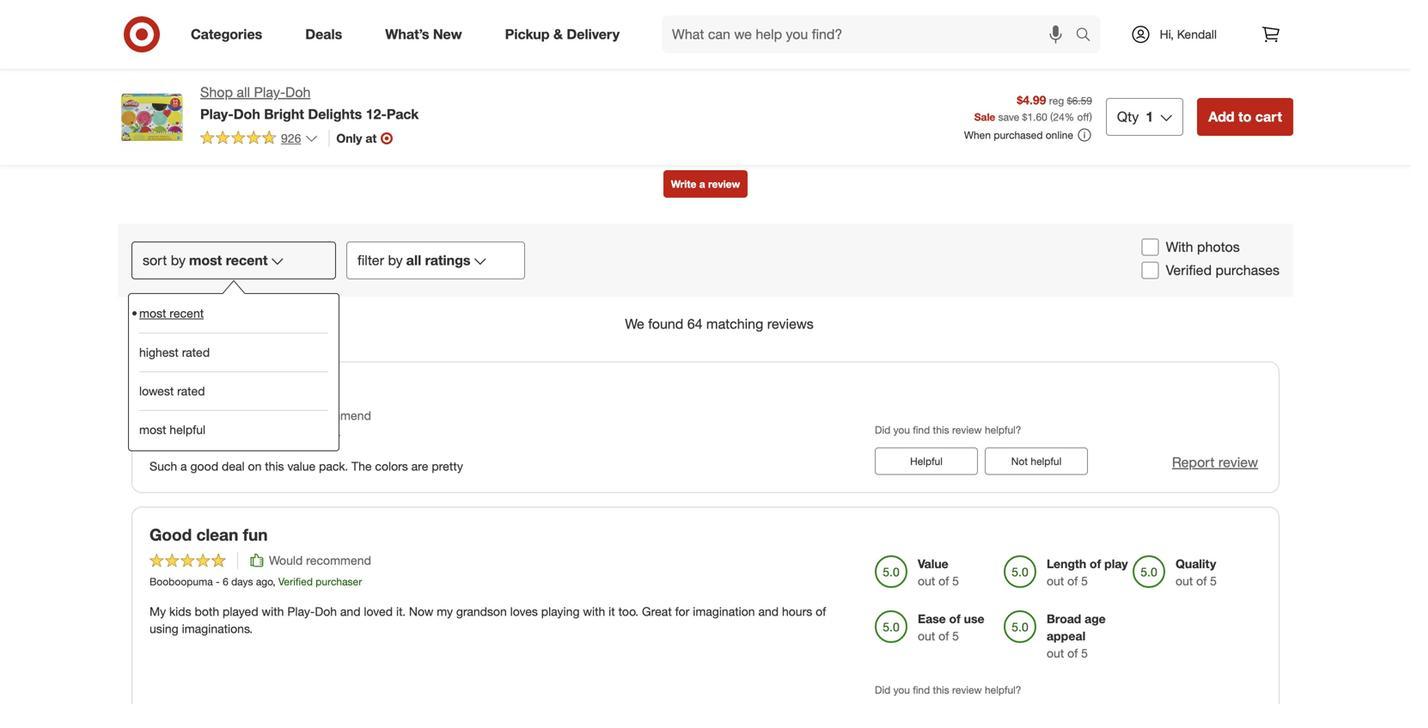Task type: vqa. For each thing, say whether or not it's contained in the screenshot.
WHAT'S NEW
yes



Task type: locate. For each thing, give the bounding box(es) containing it.
0 horizontal spatial days
[[209, 430, 231, 443]]

recommend up loved at the bottom left of the page
[[306, 553, 371, 568]]

1 horizontal spatial value
[[918, 556, 949, 571]]

0 vertical spatial rated
[[182, 345, 210, 360]]

fun
[[243, 525, 268, 545]]

helpful
[[911, 455, 943, 468]]

this right on
[[265, 459, 284, 474]]

1 horizontal spatial doh
[[285, 84, 311, 101]]

kendall
[[1178, 27, 1217, 42]]

lowest rated link
[[139, 371, 328, 410]]

a inside button
[[700, 178, 706, 190]]

days
[[209, 430, 231, 443], [231, 575, 253, 588]]

5 inside ease of use out of 5
[[953, 629, 959, 644]]

1 vertical spatial recommend
[[306, 553, 371, 568]]

1 vertical spatial did
[[875, 684, 891, 697]]

2 you from the top
[[894, 684, 910, 697]]

out inside broad age appeal out of 5
[[1047, 646, 1065, 661]]

helpful
[[170, 422, 206, 437], [1031, 455, 1062, 468]]

2 vertical spatial play-
[[287, 604, 315, 619]]

helpful?
[[985, 423, 1022, 436], [985, 684, 1022, 697]]

- left the 3
[[194, 430, 198, 443]]

cart
[[1256, 108, 1283, 125]]

0 horizontal spatial value
[[288, 459, 316, 474]]

most up such on the left
[[139, 422, 166, 437]]

it
[[609, 604, 615, 619]]

helpful up good
[[170, 422, 206, 437]]

hours
[[782, 604, 813, 619]]

value out of 5
[[918, 556, 959, 589]]

hi,
[[1160, 27, 1174, 42]]

good
[[150, 380, 192, 399], [150, 525, 192, 545]]

1 vertical spatial you
[[894, 684, 910, 697]]

0 vertical spatial play-
[[254, 84, 285, 101]]

2 would recommend from the top
[[269, 553, 371, 568]]

1 horizontal spatial -
[[216, 575, 220, 588]]

new
[[433, 26, 462, 43]]

most right sort
[[189, 252, 222, 269]]

recent up most recent link
[[226, 252, 268, 269]]

0 vertical spatial would recommend
[[269, 408, 371, 423]]

both
[[195, 604, 219, 619]]

2 horizontal spatial doh
[[315, 604, 337, 619]]

1 horizontal spatial all
[[406, 252, 421, 269]]

5 for ease of use out of 5
[[953, 629, 959, 644]]

rated for highest rated
[[182, 345, 210, 360]]

of up ease
[[939, 574, 949, 589]]

1 vertical spatial recent
[[170, 306, 204, 321]]

using
[[150, 621, 179, 636]]

most helpful link
[[139, 410, 328, 449]]

deals link
[[291, 15, 364, 53]]

0 horizontal spatial a
[[181, 459, 187, 474]]

0 vertical spatial recent
[[226, 252, 268, 269]]

0 horizontal spatial all
[[237, 84, 250, 101]]

1 horizontal spatial with
[[583, 604, 606, 619]]

and left the hours
[[759, 604, 779, 619]]

1 helpful? from the top
[[985, 423, 1022, 436]]

would up ,
[[269, 553, 303, 568]]

play- down the shop
[[200, 106, 234, 122]]

such
[[150, 459, 177, 474]]

ago up the deal
[[234, 430, 251, 443]]

0 horizontal spatial helpful
[[170, 422, 206, 437]]

0 vertical spatial you
[[894, 423, 910, 436]]

loves
[[510, 604, 538, 619]]

would recommend for good clean fun
[[269, 553, 371, 568]]

1 vertical spatial purchaser
[[316, 575, 362, 588]]

play- up the bright
[[254, 84, 285, 101]]

a for write
[[700, 178, 706, 190]]

1 vertical spatial would
[[269, 553, 303, 568]]

a for such
[[181, 459, 187, 474]]

playing
[[541, 604, 580, 619]]

1 vertical spatial most
[[139, 306, 166, 321]]

my kids both played with play-doh and loved it. now my grandson loves playing with it too. great for imagination and hours of using imaginations.
[[150, 604, 826, 636]]

2 good from the top
[[150, 525, 192, 545]]

qty 1
[[1118, 108, 1154, 125]]

hi, kendall
[[1160, 27, 1217, 42]]

helpful for not helpful
[[1031, 455, 1062, 468]]

booboopuma - 6 days ago , verified purchaser
[[150, 575, 362, 588]]

0 vertical spatial helpful
[[170, 422, 206, 437]]

are
[[412, 459, 429, 474]]

recommend
[[306, 408, 371, 423], [306, 553, 371, 568]]

and left loved at the bottom left of the page
[[340, 604, 361, 619]]

0 vertical spatial helpful?
[[985, 423, 1022, 436]]

recommend for good
[[306, 408, 371, 423]]

good left clean
[[150, 525, 192, 545]]

0 horizontal spatial doh
[[234, 106, 260, 122]]

0 vertical spatial days
[[209, 430, 231, 443]]

0 vertical spatial -
[[194, 430, 198, 443]]

purchased
[[994, 129, 1043, 141]]

1 vertical spatial did you find this review helpful?
[[875, 684, 1022, 697]]

2 find from the top
[[913, 684, 930, 697]]

out down quality
[[1176, 574, 1194, 589]]

this down ease of use out of 5
[[933, 684, 950, 697]]

out inside quality out of 5
[[1176, 574, 1194, 589]]

0 vertical spatial did
[[875, 423, 891, 436]]

play- inside my kids both played with play-doh and loved it. now my grandson loves playing with it too. great for imagination and hours of using imaginations.
[[287, 604, 315, 619]]

recent up 'highest rated'
[[170, 306, 204, 321]]

0 vertical spatial a
[[700, 178, 706, 190]]

of right the hours
[[816, 604, 826, 619]]

0 vertical spatial recommend
[[306, 408, 371, 423]]

out
[[918, 574, 936, 589], [1047, 574, 1065, 589], [1176, 574, 1194, 589], [918, 629, 936, 644], [1047, 646, 1065, 661]]

all
[[237, 84, 250, 101], [406, 252, 421, 269]]

at
[[366, 131, 377, 146]]

With photos checkbox
[[1142, 239, 1160, 256]]

filter by all ratings
[[358, 252, 471, 269]]

with down ,
[[262, 604, 284, 619]]

a right such on the left
[[181, 459, 187, 474]]

out for length of play out of 5
[[1047, 574, 1065, 589]]

by right filter
[[388, 252, 403, 269]]

5 for length of play out of 5
[[1082, 574, 1088, 589]]

2 vertical spatial verified
[[278, 575, 313, 588]]

out down length
[[1047, 574, 1065, 589]]

would recommend
[[269, 408, 371, 423], [269, 553, 371, 568]]

of inside value out of 5
[[939, 574, 949, 589]]

value inside value out of 5
[[918, 556, 949, 571]]

1 vertical spatial days
[[231, 575, 253, 588]]

5 down value out of 5
[[953, 629, 959, 644]]

did you find this review helpful? up helpful
[[875, 423, 1022, 436]]

of inside quality out of 5
[[1197, 574, 1207, 589]]

pickup
[[505, 26, 550, 43]]

days right 6
[[231, 575, 253, 588]]

highest rated
[[139, 345, 210, 360]]

value left pack.
[[288, 459, 316, 474]]

recent
[[226, 252, 268, 269], [170, 306, 204, 321]]

5 down length
[[1082, 574, 1088, 589]]

1 vertical spatial helpful
[[1031, 455, 1062, 468]]

1 and from the left
[[340, 604, 361, 619]]

all left ratings
[[406, 252, 421, 269]]

on
[[248, 459, 262, 474]]

purchaser right ,
[[316, 575, 362, 588]]

1 vertical spatial a
[[181, 459, 187, 474]]

review
[[708, 178, 740, 190], [953, 423, 982, 436], [1219, 454, 1259, 471], [953, 684, 982, 697]]

would recommend up ,
[[269, 553, 371, 568]]

%
[[1065, 110, 1075, 123]]

- left 6
[[216, 575, 220, 588]]

highest
[[139, 345, 179, 360]]

value up ease
[[918, 556, 949, 571]]

pack.
[[319, 459, 348, 474]]

doh up the bright
[[285, 84, 311, 101]]

0 vertical spatial did you find this review helpful?
[[875, 423, 1022, 436]]

rated right lowest
[[177, 383, 205, 398]]

pretty
[[432, 459, 463, 474]]

0 horizontal spatial ago
[[234, 430, 251, 443]]

0 horizontal spatial -
[[194, 430, 198, 443]]

most up highest
[[139, 306, 166, 321]]

1 you from the top
[[894, 423, 910, 436]]

photos
[[1198, 239, 1240, 255]]

would for good
[[269, 408, 303, 423]]

doh
[[285, 84, 311, 101], [234, 106, 260, 122], [315, 604, 337, 619]]

play- down booboopuma - 6 days ago , verified purchaser
[[287, 604, 315, 619]]

5 inside length of play out of 5
[[1082, 574, 1088, 589]]

verified up on
[[257, 430, 291, 443]]

1 vertical spatial would recommend
[[269, 553, 371, 568]]

this up helpful
[[933, 423, 950, 436]]

1 horizontal spatial by
[[388, 252, 403, 269]]

0 vertical spatial ago
[[234, 430, 251, 443]]

of inside broad age appeal out of 5
[[1068, 646, 1078, 661]]

2 horizontal spatial play-
[[287, 604, 315, 619]]

ago up played
[[256, 575, 273, 588]]

by for sort by
[[171, 252, 186, 269]]

matching
[[707, 316, 764, 332]]

pickup & delivery link
[[491, 15, 641, 53]]

out down appeal
[[1047, 646, 1065, 661]]

days right the 3
[[209, 430, 231, 443]]

3
[[201, 430, 207, 443]]

doh inside my kids both played with play-doh and loved it. now my grandson loves playing with it too. great for imagination and hours of using imaginations.
[[315, 604, 337, 619]]

a
[[700, 178, 706, 190], [181, 459, 187, 474]]

a right write
[[700, 178, 706, 190]]

helpful for most helpful
[[170, 422, 206, 437]]

2 vertical spatial doh
[[315, 604, 337, 619]]

write a review
[[671, 178, 740, 190]]

what's new link
[[371, 15, 484, 53]]

grandson
[[456, 604, 507, 619]]

review right write
[[708, 178, 740, 190]]

out up ease
[[918, 574, 936, 589]]

0 vertical spatial value
[[288, 459, 316, 474]]

would
[[269, 408, 303, 423], [269, 553, 303, 568]]

out inside value out of 5
[[918, 574, 936, 589]]

1 vertical spatial -
[[216, 575, 220, 588]]

1 would recommend from the top
[[269, 408, 371, 423]]

rated right highest
[[182, 345, 210, 360]]

926
[[281, 131, 301, 146]]

verified right ,
[[278, 575, 313, 588]]

doh left loved at the bottom left of the page
[[315, 604, 337, 619]]

1 horizontal spatial and
[[759, 604, 779, 619]]

by right sort
[[171, 252, 186, 269]]

1 good from the top
[[150, 380, 192, 399]]

value
[[288, 459, 316, 474], [918, 556, 949, 571]]

1 vertical spatial good
[[150, 525, 192, 545]]

1 would from the top
[[269, 408, 303, 423]]

2 vertical spatial most
[[139, 422, 166, 437]]

recent inside most recent link
[[170, 306, 204, 321]]

5 inside broad age appeal out of 5
[[1082, 646, 1088, 661]]

0 vertical spatial all
[[237, 84, 250, 101]]

out inside length of play out of 5
[[1047, 574, 1065, 589]]

verified down with
[[1166, 262, 1212, 278]]

online
[[1046, 129, 1074, 141]]

1 horizontal spatial helpful
[[1031, 455, 1062, 468]]

1 vertical spatial value
[[918, 556, 949, 571]]

0 vertical spatial doh
[[285, 84, 311, 101]]

recommend up pack.
[[306, 408, 371, 423]]

of down appeal
[[1068, 646, 1078, 661]]

1
[[1146, 108, 1154, 125]]

2 recommend from the top
[[306, 553, 371, 568]]

out down ease
[[918, 629, 936, 644]]

0 vertical spatial find
[[913, 423, 930, 436]]

we
[[625, 316, 645, 332]]

0 horizontal spatial by
[[171, 252, 186, 269]]

2 by from the left
[[388, 252, 403, 269]]

1 recommend from the top
[[306, 408, 371, 423]]

1 by from the left
[[171, 252, 186, 269]]

1 vertical spatial rated
[[177, 383, 205, 398]]

1 horizontal spatial recent
[[226, 252, 268, 269]]

all inside shop all play-doh play-doh bright delights 12-pack
[[237, 84, 250, 101]]

purchaser up such a good deal on this value pack. the colors are pretty
[[294, 430, 340, 443]]

0 horizontal spatial with
[[262, 604, 284, 619]]

5
[[953, 574, 959, 589], [1082, 574, 1088, 589], [1211, 574, 1217, 589], [953, 629, 959, 644], [1082, 646, 1088, 661]]

2 would from the top
[[269, 553, 303, 568]]

ease
[[918, 611, 946, 626]]

by for filter by
[[388, 252, 403, 269]]

helpful inside 'button'
[[1031, 455, 1062, 468]]

would for good clean fun
[[269, 553, 303, 568]]

1 horizontal spatial ago
[[256, 575, 273, 588]]

1 vertical spatial ago
[[256, 575, 273, 588]]

)
[[1090, 110, 1093, 123]]

0 vertical spatial good
[[150, 380, 192, 399]]

1 vertical spatial play-
[[200, 106, 234, 122]]

0 horizontal spatial and
[[340, 604, 361, 619]]

1 vertical spatial find
[[913, 684, 930, 697]]

1.60
[[1028, 110, 1048, 123]]

5 down quality
[[1211, 574, 1217, 589]]

would up jessicak - 3 days ago verified purchaser
[[269, 408, 303, 423]]

0 vertical spatial purchaser
[[294, 430, 340, 443]]

doh up 926 link
[[234, 106, 260, 122]]

good down 'highest rated'
[[150, 380, 192, 399]]

out inside ease of use out of 5
[[918, 629, 936, 644]]

appeal
[[1047, 629, 1086, 644]]

5 up ease of use out of 5
[[953, 574, 959, 589]]

by
[[171, 252, 186, 269], [388, 252, 403, 269]]

purchaser
[[294, 430, 340, 443], [316, 575, 362, 588]]

0 vertical spatial would
[[269, 408, 303, 423]]

2 with from the left
[[583, 604, 606, 619]]

5 inside quality out of 5
[[1211, 574, 1217, 589]]

image of play-doh bright delights 12-pack image
[[118, 83, 187, 151]]

helpful right the not at bottom
[[1031, 455, 1062, 468]]

review right report
[[1219, 454, 1259, 471]]

926 link
[[200, 130, 318, 149]]

not
[[1012, 455, 1028, 468]]

quality out of 5
[[1176, 556, 1217, 589]]

of down quality
[[1197, 574, 1207, 589]]

did you find this review helpful? down ease of use out of 5
[[875, 684, 1022, 697]]

find up helpful
[[913, 423, 930, 436]]

good
[[190, 459, 219, 474]]

find down ease of use out of 5
[[913, 684, 930, 697]]

to
[[1239, 108, 1252, 125]]

5 down appeal
[[1082, 646, 1088, 661]]

1 vertical spatial helpful?
[[985, 684, 1022, 697]]

1 horizontal spatial days
[[231, 575, 253, 588]]

all right the shop
[[237, 84, 250, 101]]

you
[[894, 423, 910, 436], [894, 684, 910, 697]]

length
[[1047, 556, 1087, 571]]

0 horizontal spatial recent
[[170, 306, 204, 321]]

with left it
[[583, 604, 606, 619]]

1 did from the top
[[875, 423, 891, 436]]

1 horizontal spatial a
[[700, 178, 706, 190]]

5 for broad age appeal out of 5
[[1082, 646, 1088, 661]]

would recommend up pack.
[[269, 408, 371, 423]]



Task type: describe. For each thing, give the bounding box(es) containing it.
recommend for good clean fun
[[306, 553, 371, 568]]

most for most helpful
[[139, 422, 166, 437]]

add
[[1209, 108, 1235, 125]]

not helpful button
[[985, 447, 1088, 475]]

sort by most recent
[[143, 252, 268, 269]]

qty
[[1118, 108, 1139, 125]]

good for good
[[150, 380, 192, 399]]

0 horizontal spatial play-
[[200, 106, 234, 122]]

categories link
[[176, 15, 284, 53]]

sort
[[143, 252, 167, 269]]

most helpful
[[139, 422, 206, 437]]

of left play on the right of the page
[[1090, 556, 1102, 571]]

search
[[1068, 28, 1110, 44]]

review down ease of use out of 5
[[953, 684, 982, 697]]

loved
[[364, 604, 393, 619]]

too.
[[619, 604, 639, 619]]

only
[[336, 131, 362, 146]]

of down length
[[1068, 574, 1078, 589]]

would recommend for good
[[269, 408, 371, 423]]

write
[[671, 178, 697, 190]]

1 vertical spatial doh
[[234, 106, 260, 122]]

report review
[[1173, 454, 1259, 471]]

such a good deal on this value pack. the colors are pretty
[[150, 459, 463, 474]]

the
[[352, 459, 372, 474]]

lowest
[[139, 383, 174, 398]]

days for good
[[209, 430, 231, 443]]

when
[[965, 129, 991, 141]]

age
[[1085, 611, 1106, 626]]

report review button
[[1173, 453, 1259, 472]]

Verified purchases checkbox
[[1142, 262, 1160, 279]]

rated for lowest rated
[[177, 383, 205, 398]]

ago for good
[[234, 430, 251, 443]]

of inside my kids both played with play-doh and loved it. now my grandson loves playing with it too. great for imagination and hours of using imaginations.
[[816, 604, 826, 619]]

1 did you find this review helpful? from the top
[[875, 423, 1022, 436]]

jessicak - 3 days ago verified purchaser
[[150, 430, 340, 443]]

of left use at right
[[950, 611, 961, 626]]

24
[[1054, 110, 1065, 123]]

- for good
[[194, 430, 198, 443]]

imagination
[[693, 604, 755, 619]]

for
[[675, 604, 690, 619]]

booboopuma
[[150, 575, 213, 588]]

2 vertical spatial this
[[933, 684, 950, 697]]

sale
[[975, 110, 996, 123]]

most for most recent
[[139, 306, 166, 321]]

0 vertical spatial this
[[933, 423, 950, 436]]

guest review image 1 of 2, zoom in image
[[585, 23, 692, 131]]

What can we help you find? suggestions appear below search field
[[662, 15, 1080, 53]]

1 find from the top
[[913, 423, 930, 436]]

ease of use out of 5
[[918, 611, 985, 644]]

2 and from the left
[[759, 604, 779, 619]]

found
[[648, 316, 684, 332]]

out for ease of use out of 5
[[918, 629, 936, 644]]

filter
[[358, 252, 384, 269]]

now
[[409, 604, 434, 619]]

good for good clean fun
[[150, 525, 192, 545]]

with photos
[[1166, 239, 1240, 255]]

2 did from the top
[[875, 684, 891, 697]]

1 vertical spatial verified
[[257, 430, 291, 443]]

ratings
[[425, 252, 471, 269]]

report
[[1173, 454, 1215, 471]]

1 vertical spatial all
[[406, 252, 421, 269]]

review up the helpful button
[[953, 423, 982, 436]]

my
[[150, 604, 166, 619]]

2 helpful? from the top
[[985, 684, 1022, 697]]

jessicak
[[150, 430, 191, 443]]

it.
[[396, 604, 406, 619]]

of down ease
[[939, 629, 949, 644]]

0 vertical spatial most
[[189, 252, 222, 269]]

most recent
[[139, 306, 204, 321]]

deal
[[222, 459, 245, 474]]

2 did you find this review helpful? from the top
[[875, 684, 1022, 697]]

imaginations.
[[182, 621, 253, 636]]

0 vertical spatial verified
[[1166, 262, 1212, 278]]

64
[[688, 316, 703, 332]]

bright
[[264, 106, 304, 122]]

most recent link
[[139, 294, 328, 333]]

colors
[[375, 459, 408, 474]]

- for good clean fun
[[216, 575, 220, 588]]

1 with from the left
[[262, 604, 284, 619]]

off
[[1078, 110, 1090, 123]]

shop
[[200, 84, 233, 101]]

verified purchases
[[1166, 262, 1280, 278]]

&
[[554, 26, 563, 43]]

quality
[[1176, 556, 1217, 571]]

,
[[273, 575, 276, 588]]

lowest rated
[[139, 383, 205, 398]]

write a review button
[[664, 170, 748, 198]]

1 vertical spatial this
[[265, 459, 284, 474]]

reg
[[1050, 94, 1065, 107]]

$6.59
[[1068, 94, 1093, 107]]

ago for good clean fun
[[256, 575, 273, 588]]

$4.99 reg $6.59 sale save $ 1.60 ( 24 % off )
[[975, 92, 1093, 123]]

guest review image 2 of 2, zoom in image
[[706, 23, 813, 131]]

when purchased online
[[965, 129, 1074, 141]]

days for good clean fun
[[231, 575, 253, 588]]

broad
[[1047, 611, 1082, 626]]

deals
[[305, 26, 342, 43]]

clean
[[196, 525, 238, 545]]

reviews
[[767, 316, 814, 332]]

add to cart button
[[1198, 98, 1294, 136]]

1 horizontal spatial play-
[[254, 84, 285, 101]]

shop all play-doh play-doh bright delights 12-pack
[[200, 84, 419, 122]]

5 inside value out of 5
[[953, 574, 959, 589]]

play
[[1105, 556, 1128, 571]]

highest rated link
[[139, 333, 328, 371]]

delivery
[[567, 26, 620, 43]]

use
[[964, 611, 985, 626]]

not helpful
[[1012, 455, 1062, 468]]

what's
[[385, 26, 429, 43]]

out for broad age appeal out of 5
[[1047, 646, 1065, 661]]

we found 64 matching reviews
[[625, 316, 814, 332]]

with
[[1166, 239, 1194, 255]]



